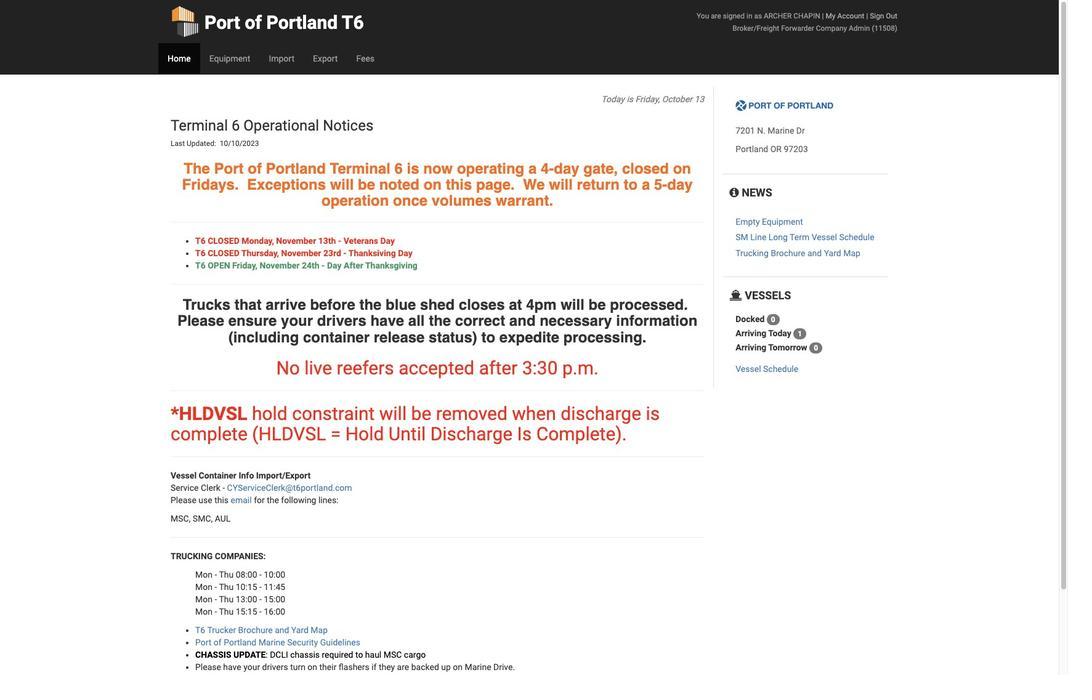 Task type: locate. For each thing, give the bounding box(es) containing it.
15:00
[[264, 595, 286, 605]]

yard down sm line long term vessel schedule link
[[825, 248, 842, 258]]

equipment right home popup button
[[209, 54, 251, 63]]

yard up security
[[292, 626, 309, 636]]

6 up once
[[395, 160, 403, 177]]

this right use
[[215, 496, 229, 505]]

will inside hold constraint will be removed when discharge is complete (hldvsl = hold until discharge is complete).
[[380, 403, 407, 425]]

email
[[231, 496, 252, 505]]

of up equipment 'popup button'
[[245, 12, 262, 33]]

equipment inside the empty equipment sm line long term vessel schedule trucking brochure and yard map
[[763, 217, 804, 227]]

2 vertical spatial be
[[412, 403, 432, 425]]

0 vertical spatial friday,
[[636, 94, 660, 104]]

0 right docked
[[772, 316, 776, 324]]

0 horizontal spatial and
[[275, 626, 289, 636]]

t6 up fees
[[342, 12, 364, 33]]

(including
[[229, 329, 299, 346]]

out
[[887, 12, 898, 20]]

guidelines
[[320, 638, 361, 648]]

will inside the 'trucks that arrive before the blue shed closes at 4pm will be processed. please ensure your drivers have all the correct and necessary information (including container release status) to expedite processing.'
[[561, 296, 585, 314]]

1 horizontal spatial day
[[381, 236, 395, 246]]

drivers
[[317, 313, 367, 330], [262, 663, 288, 673]]

2 horizontal spatial be
[[589, 296, 606, 314]]

0 horizontal spatial to
[[356, 650, 363, 660]]

expedite
[[500, 329, 560, 346]]

t6 inside t6 trucker brochure and yard map port of portland marine security guidelines chassis update : dcli chassis required to haul msc cargo please have your drivers turn on their flashers if they are backed up on marine drive.
[[195, 626, 205, 636]]

1 horizontal spatial be
[[412, 403, 432, 425]]

of inside 'link'
[[245, 12, 262, 33]]

after
[[479, 358, 518, 379]]

map down sm line long term vessel schedule link
[[844, 248, 861, 258]]

2 vertical spatial is
[[646, 403, 660, 425]]

1
[[798, 330, 803, 338]]

0 horizontal spatial day
[[554, 160, 580, 177]]

1 horizontal spatial schedule
[[840, 233, 875, 243]]

day up thanksiving
[[381, 236, 395, 246]]

is left now
[[407, 160, 420, 177]]

ship image
[[730, 291, 743, 302]]

- right clerk
[[223, 483, 225, 493]]

0 vertical spatial of
[[245, 12, 262, 33]]

- left 15:00
[[260, 595, 262, 605]]

will down reefers
[[380, 403, 407, 425]]

thu up trucker
[[219, 607, 234, 617]]

0 vertical spatial please
[[178, 313, 224, 330]]

are down msc
[[397, 663, 409, 673]]

of down 10/10/2023 on the left top
[[248, 160, 262, 177]]

day up thanksgiving
[[398, 248, 413, 258]]

1 horizontal spatial |
[[867, 12, 869, 20]]

2 vertical spatial vessel
[[171, 471, 197, 481]]

news
[[740, 186, 773, 199]]

0 vertical spatial 0
[[772, 316, 776, 324]]

- right 24th
[[322, 261, 325, 270]]

1 vertical spatial and
[[510, 313, 536, 330]]

1 horizontal spatial to
[[482, 329, 496, 346]]

on
[[674, 160, 692, 177], [424, 176, 442, 194], [308, 663, 318, 673], [453, 663, 463, 673]]

fees
[[357, 54, 375, 63]]

0 vertical spatial and
[[808, 248, 822, 258]]

friday, down thursday,
[[232, 261, 258, 270]]

15:15
[[236, 607, 257, 617]]

1 vertical spatial your
[[244, 663, 260, 673]]

1 horizontal spatial terminal
[[330, 160, 391, 177]]

1 | from the left
[[823, 12, 825, 20]]

have down update
[[223, 663, 241, 673]]

port up equipment 'popup button'
[[205, 12, 240, 33]]

1 vertical spatial vessel
[[736, 364, 762, 374]]

a left 4-
[[529, 160, 537, 177]]

to inside t6 trucker brochure and yard map port of portland marine security guidelines chassis update : dcli chassis required to haul msc cargo please have your drivers turn on their flashers if they are backed up on marine drive.
[[356, 650, 363, 660]]

november
[[276, 236, 316, 246], [281, 248, 321, 258], [260, 261, 300, 270]]

| left "my" on the top right
[[823, 12, 825, 20]]

0 vertical spatial port
[[205, 12, 240, 33]]

1 closed from the top
[[208, 236, 240, 246]]

drive.
[[494, 663, 515, 673]]

port inside the port of portland terminal 6 is now operating a 4-day gate, closed on fridays .  exceptions will be noted on this page.  we will return to a 5-day operation once volumes warrant.
[[214, 160, 244, 177]]

0 vertical spatial 6
[[232, 117, 240, 134]]

day
[[554, 160, 580, 177], [668, 176, 693, 194]]

0 horizontal spatial map
[[311, 626, 328, 636]]

import button
[[260, 43, 304, 74]]

0 horizontal spatial the
[[267, 496, 279, 505]]

be inside the port of portland terminal 6 is now operating a 4-day gate, closed on fridays .  exceptions will be noted on this page.  we will return to a 5-day operation once volumes warrant.
[[358, 176, 375, 194]]

0 horizontal spatial vessel
[[171, 471, 197, 481]]

1 horizontal spatial equipment
[[763, 217, 804, 227]]

6 inside terminal 6 operational notices last updated:  10/10/2023
[[232, 117, 240, 134]]

flashers
[[339, 663, 370, 673]]

2 horizontal spatial to
[[624, 176, 638, 194]]

0 horizontal spatial schedule
[[764, 364, 799, 374]]

- left '10:00'
[[260, 570, 262, 580]]

brochure inside the empty equipment sm line long term vessel schedule trucking brochure and yard map
[[771, 248, 806, 258]]

to left 5-
[[624, 176, 638, 194]]

yard inside t6 trucker brochure and yard map port of portland marine security guidelines chassis update : dcli chassis required to haul msc cargo please have your drivers turn on their flashers if they are backed up on marine drive.
[[292, 626, 309, 636]]

0 vertical spatial have
[[371, 313, 404, 330]]

a left 5-
[[642, 176, 651, 194]]

6 inside the port of portland terminal 6 is now operating a 4-day gate, closed on fridays .  exceptions will be noted on this page.  we will return to a 5-day operation once volumes warrant.
[[395, 160, 403, 177]]

p.m.
[[563, 358, 599, 379]]

be left noted
[[358, 176, 375, 194]]

that
[[235, 296, 262, 314]]

6 up 10/10/2023 on the left top
[[232, 117, 240, 134]]

1 horizontal spatial have
[[371, 313, 404, 330]]

1 horizontal spatial today
[[769, 328, 792, 338]]

16:00
[[264, 607, 286, 617]]

monday,
[[242, 236, 274, 246]]

3 thu from the top
[[219, 595, 234, 605]]

0 horizontal spatial this
[[215, 496, 229, 505]]

arriving up vessel schedule link
[[736, 343, 767, 352]]

and down sm line long term vessel schedule link
[[808, 248, 822, 258]]

0 horizontal spatial brochure
[[238, 626, 273, 636]]

schedule
[[840, 233, 875, 243], [764, 364, 799, 374]]

the left blue
[[360, 296, 382, 314]]

arriving down docked
[[736, 328, 767, 338]]

port up chassis
[[195, 638, 212, 648]]

broker/freight
[[733, 24, 780, 33]]

brochure down long
[[771, 248, 806, 258]]

2 vertical spatial and
[[275, 626, 289, 636]]

0 vertical spatial drivers
[[317, 313, 367, 330]]

home
[[168, 54, 191, 63]]

thu left 10:15
[[219, 583, 234, 592]]

terminal up operation
[[330, 160, 391, 177]]

0 horizontal spatial friday,
[[232, 261, 258, 270]]

service
[[171, 483, 199, 493]]

2 horizontal spatial vessel
[[812, 233, 838, 243]]

this right once
[[446, 176, 472, 194]]

hold constraint will be removed when discharge is complete (hldvsl = hold until discharge is complete).
[[171, 403, 660, 445]]

vessel up service
[[171, 471, 197, 481]]

volumes
[[432, 193, 492, 210]]

be inside the 'trucks that arrive before the blue shed closes at 4pm will be processed. please ensure your drivers have all the correct and necessary information (including container release status) to expedite processing.'
[[589, 296, 606, 314]]

day left info circle "icon"
[[668, 176, 693, 194]]

1 vertical spatial equipment
[[763, 217, 804, 227]]

1 horizontal spatial brochure
[[771, 248, 806, 258]]

vessel inside vessel container info import/export service clerk - cyserviceclerk@t6portland.com please use this email for the following lines:
[[171, 471, 197, 481]]

blue
[[386, 296, 416, 314]]

brochure
[[771, 248, 806, 258], [238, 626, 273, 636]]

2 | from the left
[[867, 12, 869, 20]]

of inside t6 trucker brochure and yard map port of portland marine security guidelines chassis update : dcli chassis required to haul msc cargo please have your drivers turn on their flashers if they are backed up on marine drive.
[[214, 638, 222, 648]]

1 vertical spatial please
[[171, 496, 197, 505]]

your down update
[[244, 663, 260, 673]]

4-
[[541, 160, 554, 177]]

0 vertical spatial vessel
[[812, 233, 838, 243]]

2 vertical spatial day
[[327, 261, 342, 270]]

docked 0 arriving today 1 arriving tomorrow 0
[[736, 314, 819, 353]]

1 vertical spatial today
[[769, 328, 792, 338]]

be down accepted
[[412, 403, 432, 425]]

13th
[[319, 236, 336, 246]]

0 horizontal spatial have
[[223, 663, 241, 673]]

0 vertical spatial brochure
[[771, 248, 806, 258]]

1 vertical spatial closed
[[208, 248, 240, 258]]

port down 10/10/2023 on the left top
[[214, 160, 244, 177]]

0 horizontal spatial 6
[[232, 117, 240, 134]]

last
[[171, 140, 185, 148]]

2 vertical spatial to
[[356, 650, 363, 660]]

1 vertical spatial port
[[214, 160, 244, 177]]

2 vertical spatial please
[[195, 663, 221, 673]]

10/10/2023
[[220, 140, 259, 148]]

0 vertical spatial is
[[627, 94, 634, 104]]

(11508)
[[873, 24, 898, 33]]

portland down terminal 6 operational notices last updated:  10/10/2023
[[266, 160, 326, 177]]

| left sign
[[867, 12, 869, 20]]

1 horizontal spatial vessel
[[736, 364, 762, 374]]

2 horizontal spatial day
[[398, 248, 413, 258]]

0 horizontal spatial day
[[327, 261, 342, 270]]

your inside t6 trucker brochure and yard map port of portland marine security guidelines chassis update : dcli chassis required to haul msc cargo please have your drivers turn on their flashers if they are backed up on marine drive.
[[244, 663, 260, 673]]

1 horizontal spatial yard
[[825, 248, 842, 258]]

are right you in the top right of the page
[[711, 12, 722, 20]]

2 horizontal spatial marine
[[768, 126, 795, 136]]

thu down the trucking companies:
[[219, 570, 234, 580]]

be up 'processing.'
[[589, 296, 606, 314]]

trucking
[[171, 552, 213, 562]]

return
[[577, 176, 620, 194]]

0 vertical spatial this
[[446, 176, 472, 194]]

vessel right term
[[812, 233, 838, 243]]

1 mon from the top
[[195, 570, 213, 580]]

to up after
[[482, 329, 496, 346]]

1 vertical spatial friday,
[[232, 261, 258, 270]]

thu left 13:00
[[219, 595, 234, 605]]

t6 left trucker
[[195, 626, 205, 636]]

terminal up last
[[171, 117, 228, 134]]

are inside you are signed in as archer chapin | my account | sign out broker/freight forwarder company admin (11508)
[[711, 12, 722, 20]]

and right correct
[[510, 313, 536, 330]]

day
[[381, 236, 395, 246], [398, 248, 413, 258], [327, 261, 342, 270]]

your right ensure
[[281, 313, 313, 330]]

equipment up long
[[763, 217, 804, 227]]

=
[[331, 423, 341, 445]]

2 horizontal spatial is
[[646, 403, 660, 425]]

brochure down 15:15
[[238, 626, 273, 636]]

schedule right term
[[840, 233, 875, 243]]

please down service
[[171, 496, 197, 505]]

day down 23rd
[[327, 261, 342, 270]]

accepted
[[399, 358, 475, 379]]

shed
[[420, 296, 455, 314]]

be inside hold constraint will be removed when discharge is complete (hldvsl = hold until discharge is complete).
[[412, 403, 432, 425]]

1 arriving from the top
[[736, 328, 767, 338]]

day left gate,
[[554, 160, 580, 177]]

drivers up the live
[[317, 313, 367, 330]]

the right all
[[429, 313, 451, 330]]

tomorrow
[[769, 343, 808, 352]]

will right we
[[549, 176, 573, 194]]

have inside t6 trucker brochure and yard map port of portland marine security guidelines chassis update : dcli chassis required to haul msc cargo please have your drivers turn on their flashers if they are backed up on marine drive.
[[223, 663, 241, 673]]

97203
[[784, 144, 809, 154]]

map inside the empty equipment sm line long term vessel schedule trucking brochure and yard map
[[844, 248, 861, 258]]

0 horizontal spatial yard
[[292, 626, 309, 636]]

port of portland t6 link
[[171, 0, 364, 43]]

1 vertical spatial of
[[248, 160, 262, 177]]

vessel for vessel schedule
[[736, 364, 762, 374]]

1 horizontal spatial drivers
[[317, 313, 367, 330]]

2 vertical spatial of
[[214, 638, 222, 648]]

line
[[751, 233, 767, 243]]

complete).
[[537, 423, 627, 445]]

of down trucker
[[214, 638, 222, 648]]

0 right tomorrow
[[814, 344, 819, 353]]

sm
[[736, 233, 749, 243]]

2 vertical spatial marine
[[465, 663, 492, 673]]

1 horizontal spatial map
[[844, 248, 861, 258]]

6
[[232, 117, 240, 134], [395, 160, 403, 177]]

1 vertical spatial schedule
[[764, 364, 799, 374]]

vessel
[[812, 233, 838, 243], [736, 364, 762, 374], [171, 471, 197, 481]]

please left that
[[178, 313, 224, 330]]

is left october
[[627, 94, 634, 104]]

0 horizontal spatial your
[[244, 663, 260, 673]]

portland inside the port of portland terminal 6 is now operating a 4-day gate, closed on fridays .  exceptions will be noted on this page.  we will return to a 5-day operation once volumes warrant.
[[266, 160, 326, 177]]

portland up the import
[[267, 12, 338, 33]]

is
[[627, 94, 634, 104], [407, 160, 420, 177], [646, 403, 660, 425]]

t6 inside 'link'
[[342, 12, 364, 33]]

on right up
[[453, 663, 463, 673]]

please inside the 'trucks that arrive before the blue shed closes at 4pm will be processed. please ensure your drivers have all the correct and necessary information (including container release status) to expedite processing.'
[[178, 313, 224, 330]]

trucking brochure and yard map link
[[736, 248, 861, 258]]

1 vertical spatial this
[[215, 496, 229, 505]]

0 vertical spatial yard
[[825, 248, 842, 258]]

drivers down dcli
[[262, 663, 288, 673]]

1 vertical spatial marine
[[259, 638, 285, 648]]

on right noted
[[424, 176, 442, 194]]

mon
[[195, 570, 213, 580], [195, 583, 213, 592], [195, 595, 213, 605], [195, 607, 213, 617]]

portland up update
[[224, 638, 257, 648]]

to
[[624, 176, 638, 194], [482, 329, 496, 346], [356, 650, 363, 660]]

vessel down docked 0 arriving today 1 arriving tomorrow 0
[[736, 364, 762, 374]]

0 vertical spatial marine
[[768, 126, 795, 136]]

1 horizontal spatial 0
[[814, 344, 819, 353]]

0 vertical spatial are
[[711, 12, 722, 20]]

and inside the empty equipment sm line long term vessel schedule trucking brochure and yard map
[[808, 248, 822, 258]]

have left all
[[371, 313, 404, 330]]

port of portland t6
[[205, 12, 364, 33]]

:
[[266, 650, 268, 660]]

cyserviceclerk@t6portland.com link
[[227, 483, 352, 493]]

is right discharge
[[646, 403, 660, 425]]

for
[[254, 496, 265, 505]]

1 vertical spatial 6
[[395, 160, 403, 177]]

marine up :
[[259, 638, 285, 648]]

up
[[442, 663, 451, 673]]

0 horizontal spatial today
[[602, 94, 625, 104]]

live
[[305, 358, 332, 379]]

terminal inside terminal 6 operational notices last updated:  10/10/2023
[[171, 117, 228, 134]]

and up port of portland marine security guidelines link
[[275, 626, 289, 636]]

in
[[747, 12, 753, 20]]

equipment
[[209, 54, 251, 63], [763, 217, 804, 227]]

this inside the port of portland terminal 6 is now operating a 4-day gate, closed on fridays .  exceptions will be noted on this page.  we will return to a 5-day operation once volumes warrant.
[[446, 176, 472, 194]]

1 vertical spatial 0
[[814, 344, 819, 353]]

schedule down tomorrow
[[764, 364, 799, 374]]

0 horizontal spatial equipment
[[209, 54, 251, 63]]

will right the 4pm
[[561, 296, 585, 314]]

0 vertical spatial map
[[844, 248, 861, 258]]

smc,
[[193, 514, 213, 524]]

1 vertical spatial arriving
[[736, 343, 767, 352]]

0 horizontal spatial |
[[823, 12, 825, 20]]

friday, left october
[[636, 94, 660, 104]]

the right for
[[267, 496, 279, 505]]

thursday,
[[242, 248, 279, 258]]

this
[[446, 176, 472, 194], [215, 496, 229, 505]]

marine left drive.
[[465, 663, 492, 673]]

2 mon from the top
[[195, 583, 213, 592]]

13
[[695, 94, 705, 104]]

0 vertical spatial equipment
[[209, 54, 251, 63]]

have
[[371, 313, 404, 330], [223, 663, 241, 673]]

please down chassis
[[195, 663, 221, 673]]

no
[[276, 358, 300, 379]]

removed
[[436, 403, 508, 425]]

port inside 'link'
[[205, 12, 240, 33]]

1 horizontal spatial is
[[627, 94, 634, 104]]

trucks that arrive before the blue shed closes at 4pm will be processed. please ensure your drivers have all the correct and necessary information (including container release status) to expedite processing.
[[178, 296, 698, 346]]

0 vertical spatial closed
[[208, 236, 240, 246]]

1 horizontal spatial and
[[510, 313, 536, 330]]

to up flashers
[[356, 650, 363, 660]]

0 vertical spatial terminal
[[171, 117, 228, 134]]

4 thu from the top
[[219, 607, 234, 617]]

1 vertical spatial is
[[407, 160, 420, 177]]

- inside vessel container info import/export service clerk - cyserviceclerk@t6portland.com please use this email for the following lines:
[[223, 483, 225, 493]]

following
[[281, 496, 317, 505]]

2 thu from the top
[[219, 583, 234, 592]]

trucker
[[207, 626, 236, 636]]

1 vertical spatial are
[[397, 663, 409, 673]]

t6 trucker brochure and yard map port of portland marine security guidelines chassis update : dcli chassis required to haul msc cargo please have your drivers turn on their flashers if they are backed up on marine drive.
[[195, 626, 515, 673]]

portland down 7201
[[736, 144, 769, 154]]

0 horizontal spatial are
[[397, 663, 409, 673]]

0 horizontal spatial marine
[[259, 638, 285, 648]]

is inside the port of portland terminal 6 is now operating a 4-day gate, closed on fridays .  exceptions will be noted on this page.  we will return to a 5-day operation once volumes warrant.
[[407, 160, 420, 177]]

security
[[287, 638, 318, 648]]

1 horizontal spatial 6
[[395, 160, 403, 177]]

no live reefers accepted after 3:30 p.m.
[[276, 358, 599, 379]]

t6 up trucks
[[195, 248, 206, 258]]

1 horizontal spatial friday,
[[636, 94, 660, 104]]

marine up or
[[768, 126, 795, 136]]



Task type: vqa. For each thing, say whether or not it's contained in the screenshot.
Security
yes



Task type: describe. For each thing, give the bounding box(es) containing it.
1 vertical spatial november
[[281, 248, 321, 258]]

veterans
[[344, 236, 378, 246]]

necessary
[[540, 313, 613, 330]]

after
[[344, 261, 364, 270]]

have inside the 'trucks that arrive before the blue shed closes at 4pm will be processed. please ensure your drivers have all the correct and necessary information (including container release status) to expedite processing.'
[[371, 313, 404, 330]]

export
[[313, 54, 338, 63]]

2 horizontal spatial the
[[429, 313, 451, 330]]

import/export
[[256, 471, 311, 481]]

empty equipment link
[[736, 217, 804, 227]]

on down chassis
[[308, 663, 318, 673]]

t6 trucker brochure and yard map link
[[195, 626, 328, 636]]

haul
[[365, 650, 382, 660]]

empty
[[736, 217, 760, 227]]

if
[[372, 663, 377, 673]]

the inside vessel container info import/export service clerk - cyserviceclerk@t6portland.com please use this email for the following lines:
[[267, 496, 279, 505]]

port inside t6 trucker brochure and yard map port of portland marine security guidelines chassis update : dcli chassis required to haul msc cargo please have your drivers turn on their flashers if they are backed up on marine drive.
[[195, 638, 212, 648]]

vessel for vessel container info import/export service clerk - cyserviceclerk@t6portland.com please use this email for the following lines:
[[171, 471, 197, 481]]

closes
[[459, 296, 505, 314]]

3:30
[[523, 358, 558, 379]]

at
[[509, 296, 522, 314]]

drivers inside t6 trucker brochure and yard map port of portland marine security guidelines chassis update : dcli chassis required to haul msc cargo please have your drivers turn on their flashers if they are backed up on marine drive.
[[262, 663, 288, 673]]

their
[[320, 663, 337, 673]]

empty equipment sm line long term vessel schedule trucking brochure and yard map
[[736, 217, 875, 258]]

t6 left open
[[195, 261, 206, 270]]

terminal inside the port of portland terminal 6 is now operating a 4-day gate, closed on fridays .  exceptions will be noted on this page.  we will return to a 5-day operation once volumes warrant.
[[330, 160, 391, 177]]

portland or 97203
[[736, 144, 809, 154]]

1 horizontal spatial the
[[360, 296, 382, 314]]

sign
[[871, 12, 885, 20]]

discharge
[[431, 423, 513, 445]]

23rd
[[324, 248, 341, 258]]

all
[[409, 313, 425, 330]]

exceptions
[[247, 176, 326, 194]]

0 horizontal spatial 0
[[772, 316, 776, 324]]

of inside the port of portland terminal 6 is now operating a 4-day gate, closed on fridays .  exceptions will be noted on this page.  we will return to a 5-day operation once volumes warrant.
[[248, 160, 262, 177]]

2 closed from the top
[[208, 248, 240, 258]]

docked
[[736, 314, 765, 324]]

please inside vessel container info import/export service clerk - cyserviceclerk@t6portland.com please use this email for the following lines:
[[171, 496, 197, 505]]

noted
[[380, 176, 420, 194]]

msc, smc, aul
[[171, 514, 231, 524]]

trucks
[[183, 296, 231, 314]]

1 horizontal spatial day
[[668, 176, 693, 194]]

long
[[769, 233, 788, 243]]

friday, inside t6 closed monday, november 13th - veterans day t6 closed thursday, november 23rd - thanksiving day t6 open friday, november 24th - day after thanksgiving
[[232, 261, 258, 270]]

please inside t6 trucker brochure and yard map port of portland marine security guidelines chassis update : dcli chassis required to haul msc cargo please have your drivers turn on their flashers if they are backed up on marine drive.
[[195, 663, 221, 673]]

2 arriving from the top
[[736, 343, 767, 352]]

vessel container info import/export service clerk - cyserviceclerk@t6portland.com please use this email for the following lines:
[[171, 471, 352, 505]]

terminal 6 operational notices last updated:  10/10/2023
[[171, 117, 377, 148]]

will right exceptions
[[330, 176, 354, 194]]

the
[[184, 160, 210, 177]]

thanksgiving
[[365, 261, 418, 270]]

operating
[[457, 160, 525, 177]]

information
[[617, 313, 698, 330]]

ensure
[[229, 313, 277, 330]]

home button
[[158, 43, 200, 74]]

warrant.
[[496, 193, 554, 210]]

fridays
[[182, 176, 235, 194]]

portland inside t6 trucker brochure and yard map port of portland marine security guidelines chassis update : dcli chassis required to haul msc cargo please have your drivers turn on their flashers if they are backed up on marine drive.
[[224, 638, 257, 648]]

release
[[374, 329, 425, 346]]

- down the trucking companies:
[[215, 570, 217, 580]]

t6 down fridays
[[195, 236, 206, 246]]

my account link
[[826, 12, 865, 20]]

drivers inside the 'trucks that arrive before the blue shed closes at 4pm will be processed. please ensure your drivers have all the correct and necessary information (including container release status) to expedite processing.'
[[317, 313, 367, 330]]

hold
[[346, 423, 384, 445]]

7201 n. marine dr
[[736, 126, 806, 136]]

0 horizontal spatial a
[[529, 160, 537, 177]]

your inside the 'trucks that arrive before the blue shed closes at 4pm will be processed. please ensure your drivers have all the correct and necessary information (including container release status) to expedite processing.'
[[281, 313, 313, 330]]

0 vertical spatial november
[[276, 236, 316, 246]]

is inside hold constraint will be removed when discharge is complete (hldvsl = hold until discharge is complete).
[[646, 403, 660, 425]]

- right 13th
[[338, 236, 342, 246]]

vessel inside the empty equipment sm line long term vessel schedule trucking brochure and yard map
[[812, 233, 838, 243]]

3 mon from the top
[[195, 595, 213, 605]]

email link
[[231, 496, 252, 505]]

1 horizontal spatial a
[[642, 176, 651, 194]]

to inside the port of portland terminal 6 is now operating a 4-day gate, closed on fridays .  exceptions will be noted on this page.  we will return to a 5-day operation once volumes warrant.
[[624, 176, 638, 194]]

today is friday, october 13
[[602, 94, 705, 104]]

yard inside the empty equipment sm line long term vessel schedule trucking brochure and yard map
[[825, 248, 842, 258]]

brochure inside t6 trucker brochure and yard map port of portland marine security guidelines chassis update : dcli chassis required to haul msc cargo please have your drivers turn on their flashers if they are backed up on marine drive.
[[238, 626, 273, 636]]

once
[[393, 193, 428, 210]]

forwarder
[[782, 24, 815, 33]]

11:45
[[264, 583, 286, 592]]

portland inside 'port of portland t6' 'link'
[[267, 12, 338, 33]]

4 mon from the top
[[195, 607, 213, 617]]

when
[[512, 403, 557, 425]]

sign out link
[[871, 12, 898, 20]]

reefers
[[337, 358, 394, 379]]

processed.
[[610, 296, 689, 314]]

mon - thu 08:00 - 10:00 mon - thu 10:15 - 11:45 mon - thu 13:00 - 15:00 mon - thu 15:15 - 16:00
[[195, 570, 286, 617]]

- right 23rd
[[344, 248, 347, 258]]

0 vertical spatial today
[[602, 94, 625, 104]]

info circle image
[[730, 188, 740, 199]]

equipment inside 'popup button'
[[209, 54, 251, 63]]

we
[[523, 176, 545, 194]]

vessels
[[743, 289, 792, 302]]

1 thu from the top
[[219, 570, 234, 580]]

account
[[838, 12, 865, 20]]

backed
[[412, 663, 439, 673]]

- left 10:15
[[215, 583, 217, 592]]

info
[[239, 471, 254, 481]]

are inside t6 trucker brochure and yard map port of portland marine security guidelines chassis update : dcli chassis required to haul msc cargo please have your drivers turn on their flashers if they are backed up on marine drive.
[[397, 663, 409, 673]]

dr
[[797, 126, 806, 136]]

1 horizontal spatial marine
[[465, 663, 492, 673]]

- left 11:45
[[260, 583, 262, 592]]

(hldvsl
[[252, 423, 326, 445]]

admin
[[850, 24, 871, 33]]

open
[[208, 261, 230, 270]]

required
[[322, 650, 354, 660]]

gate,
[[584, 160, 618, 177]]

- left 13:00
[[215, 595, 217, 605]]

- up trucker
[[215, 607, 217, 617]]

vessel schedule link
[[736, 364, 799, 374]]

thanksiving
[[349, 248, 396, 258]]

today inside docked 0 arriving today 1 arriving tomorrow 0
[[769, 328, 792, 338]]

msc,
[[171, 514, 191, 524]]

notices
[[323, 117, 374, 134]]

signed
[[724, 12, 745, 20]]

and inside t6 trucker brochure and yard map port of portland marine security guidelines chassis update : dcli chassis required to haul msc cargo please have your drivers turn on their flashers if they are backed up on marine drive.
[[275, 626, 289, 636]]

cyserviceclerk@t6portland.com
[[227, 483, 352, 493]]

and inside the 'trucks that arrive before the blue shed closes at 4pm will be processed. please ensure your drivers have all the correct and necessary information (including container release status) to expedite processing.'
[[510, 313, 536, 330]]

archer
[[764, 12, 792, 20]]

- left 16:00
[[260, 607, 262, 617]]

as
[[755, 12, 763, 20]]

on right 5-
[[674, 160, 692, 177]]

7201
[[736, 126, 756, 136]]

closed
[[623, 160, 669, 177]]

or
[[771, 144, 782, 154]]

24th
[[302, 261, 320, 270]]

lines:
[[319, 496, 339, 505]]

companies:
[[215, 552, 266, 562]]

equipment button
[[200, 43, 260, 74]]

schedule inside the empty equipment sm line long term vessel schedule trucking brochure and yard map
[[840, 233, 875, 243]]

to inside the 'trucks that arrive before the blue shed closes at 4pm will be processed. please ensure your drivers have all the correct and necessary information (including container release status) to expedite processing.'
[[482, 329, 496, 346]]

chassis
[[195, 650, 231, 660]]

13:00
[[236, 595, 257, 605]]

the port of portland terminal 6 is now operating a 4-day gate, closed on fridays .  exceptions will be noted on this page.  we will return to a 5-day operation once volumes warrant.
[[182, 160, 693, 210]]

trucking companies:
[[171, 552, 266, 562]]

constraint
[[292, 403, 375, 425]]

this inside vessel container info import/export service clerk - cyserviceclerk@t6portland.com please use this email for the following lines:
[[215, 496, 229, 505]]

2 vertical spatial november
[[260, 261, 300, 270]]

map inside t6 trucker brochure and yard map port of portland marine security guidelines chassis update : dcli chassis required to haul msc cargo please have your drivers turn on their flashers if they are backed up on marine drive.
[[311, 626, 328, 636]]

port of portland t6 image
[[736, 100, 835, 112]]

complete
[[171, 423, 248, 445]]

trucking
[[736, 248, 769, 258]]



